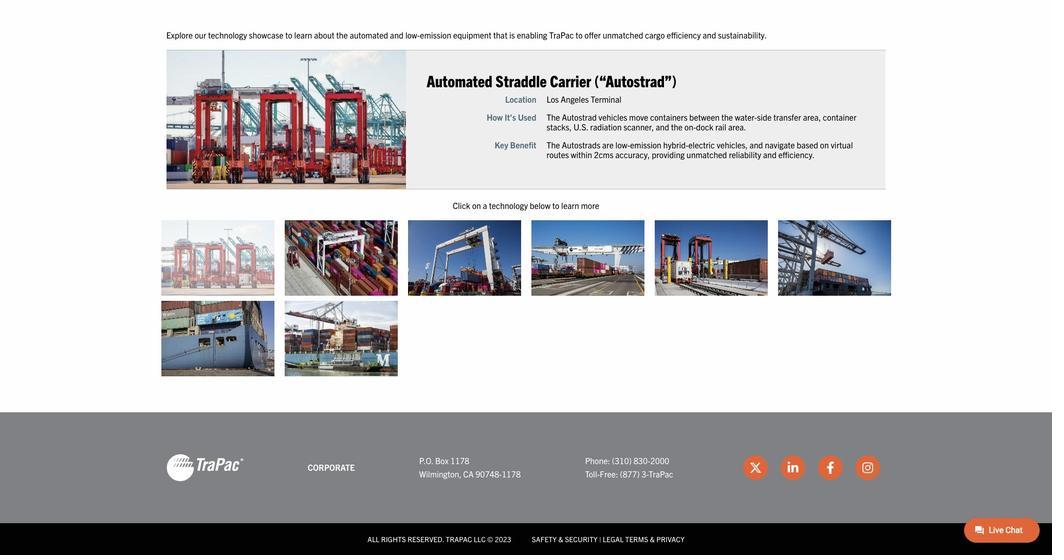 Task type: vqa. For each thing, say whether or not it's contained in the screenshot.
middle the
yes



Task type: describe. For each thing, give the bounding box(es) containing it.
0 vertical spatial 1178
[[451, 456, 469, 466]]

reliability
[[729, 150, 761, 160]]

p.o.
[[419, 456, 433, 466]]

terms
[[625, 535, 648, 544]]

the autostrad vehicles move containers between the water-side transfer area, container stacks, u.s. radiation scanner, and the on-dock rail area.
[[547, 112, 857, 132]]

more
[[581, 200, 599, 211]]

trapac los angeles automated radiation scanning image
[[655, 221, 768, 296]]

free:
[[600, 469, 618, 479]]

showcase
[[249, 30, 284, 40]]

trapac inside phone: (310) 830-2000 toll-free: (877) 3-trapac
[[649, 469, 673, 479]]

transfer
[[774, 112, 801, 122]]

virtual
[[831, 140, 853, 150]]

security
[[565, 535, 598, 544]]

automated
[[350, 30, 388, 40]]

(310)
[[612, 456, 632, 466]]

equipment
[[453, 30, 491, 40]]

our
[[195, 30, 206, 40]]

autostrads
[[562, 140, 600, 150]]

llc
[[474, 535, 486, 544]]

and inside the autostrad vehicles move containers between the water-side transfer area, container stacks, u.s. radiation scanner, and the on-dock rail area.
[[656, 122, 669, 132]]

1 horizontal spatial to
[[552, 200, 559, 211]]

1 horizontal spatial technology
[[489, 200, 528, 211]]

safety & security | legal terms & privacy
[[532, 535, 685, 544]]

830-
[[634, 456, 650, 466]]

dock
[[696, 122, 713, 132]]

area,
[[803, 112, 821, 122]]

2 & from the left
[[650, 535, 655, 544]]

legal
[[603, 535, 624, 544]]

2000
[[650, 456, 669, 466]]

automated straddle carrier ("autostrad")
[[427, 71, 677, 91]]

key benefit
[[495, 140, 536, 150]]

legal terms & privacy link
[[603, 535, 685, 544]]

safety & security link
[[532, 535, 598, 544]]

0 vertical spatial emission
[[420, 30, 451, 40]]

used
[[518, 112, 536, 122]]

containers
[[650, 112, 688, 122]]

2023
[[495, 535, 511, 544]]

0 horizontal spatial the
[[336, 30, 348, 40]]

electric
[[688, 140, 715, 150]]

the autostrads are low-emission hybrid-electric vehicles, and navigate based on virtual routes within 2cms accuracy, providing unmatched reliability and efficiency.
[[547, 140, 853, 160]]

low- inside the autostrads are low-emission hybrid-electric vehicles, and navigate based on virtual routes within 2cms accuracy, providing unmatched reliability and efficiency.
[[616, 140, 630, 150]]

offer
[[585, 30, 601, 40]]

©
[[487, 535, 493, 544]]

emission inside the autostrads are low-emission hybrid-electric vehicles, and navigate based on virtual routes within 2cms accuracy, providing unmatched reliability and efficiency.
[[630, 140, 661, 150]]

0 horizontal spatial learn
[[294, 30, 312, 40]]

explore our technology showcase to learn about the automated and low-emission equipment that is enabling trapac to offer unmatched cargo efficiency and sustainability.
[[166, 30, 767, 40]]

and right automated
[[390, 30, 403, 40]]

is
[[509, 30, 515, 40]]

navigate
[[765, 140, 795, 150]]

enabling
[[517, 30, 547, 40]]

autostrad
[[562, 112, 597, 122]]

trapac inside automated straddle carrier ("autostrad") main content
[[549, 30, 574, 40]]

1 horizontal spatial 1178
[[502, 469, 521, 479]]

0 horizontal spatial to
[[285, 30, 292, 40]]

stacks,
[[547, 122, 572, 132]]

("autostrad")
[[594, 71, 677, 91]]

box
[[435, 456, 449, 466]]

trapac los angeles automated stacking crane image
[[284, 221, 398, 296]]

key
[[495, 140, 508, 150]]

hybrid-
[[663, 140, 689, 150]]

2cms
[[594, 150, 614, 160]]

click on a technology below to learn more
[[453, 200, 599, 211]]

ca
[[463, 469, 474, 479]]

all
[[368, 535, 380, 544]]

it's
[[505, 112, 516, 122]]

providing
[[652, 150, 685, 160]]

automated
[[427, 71, 492, 91]]

1 vertical spatial learn
[[561, 200, 579, 211]]

the for the autostrads are low-emission hybrid-electric vehicles, and navigate based on virtual routes within 2cms accuracy, providing unmatched reliability and efficiency.
[[547, 140, 560, 150]]

container
[[823, 112, 857, 122]]

3-
[[642, 469, 649, 479]]

los
[[547, 94, 559, 104]]

toll-
[[585, 469, 600, 479]]

(877)
[[620, 469, 640, 479]]

1 horizontal spatial the
[[671, 122, 683, 132]]

|
[[599, 535, 601, 544]]

wilmington,
[[419, 469, 461, 479]]

between
[[689, 112, 720, 122]]



Task type: locate. For each thing, give the bounding box(es) containing it.
emission left equipment
[[420, 30, 451, 40]]

the down stacks,
[[547, 140, 560, 150]]

area.
[[728, 122, 746, 132]]

2 the from the top
[[547, 140, 560, 150]]

vehicles,
[[717, 140, 748, 150]]

learn left about
[[294, 30, 312, 40]]

0 horizontal spatial on
[[472, 200, 481, 211]]

emission
[[420, 30, 451, 40], [630, 140, 661, 150]]

and right efficiency at the right top of the page
[[703, 30, 716, 40]]

0 vertical spatial the
[[547, 112, 560, 122]]

1 horizontal spatial emission
[[630, 140, 661, 150]]

p.o. box 1178 wilmington, ca 90748-1178
[[419, 456, 521, 479]]

privacy
[[656, 535, 685, 544]]

automated straddle carrier ("autostrad") main content
[[156, 29, 1052, 382]]

reserved.
[[408, 535, 444, 544]]

and left navigate
[[750, 140, 763, 150]]

technology right the a
[[489, 200, 528, 211]]

about
[[314, 30, 334, 40]]

2 horizontal spatial to
[[576, 30, 583, 40]]

1 horizontal spatial unmatched
[[687, 150, 727, 160]]

the
[[336, 30, 348, 40], [722, 112, 733, 122], [671, 122, 683, 132]]

trapac down 2000
[[649, 469, 673, 479]]

all rights reserved. trapac llc © 2023
[[368, 535, 511, 544]]

corporate
[[308, 462, 355, 473]]

side
[[757, 112, 772, 122]]

0 vertical spatial trapac los angeles automated straddle carrier image
[[166, 51, 406, 189]]

phone:
[[585, 456, 610, 466]]

0 horizontal spatial &
[[558, 535, 563, 544]]

footer containing p.o. box 1178
[[0, 412, 1052, 556]]

a
[[483, 200, 487, 211]]

0 horizontal spatial low-
[[405, 30, 420, 40]]

1 the from the top
[[547, 112, 560, 122]]

0 horizontal spatial 1178
[[451, 456, 469, 466]]

the inside the autostrad vehicles move containers between the water-side transfer area, container stacks, u.s. radiation scanner, and the on-dock rail area.
[[547, 112, 560, 122]]

unmatched right offer
[[603, 30, 643, 40]]

angeles
[[561, 94, 589, 104]]

click
[[453, 200, 470, 211]]

the inside the autostrads are low-emission hybrid-electric vehicles, and navigate based on virtual routes within 2cms accuracy, providing unmatched reliability and efficiency.
[[547, 140, 560, 150]]

technology
[[208, 30, 247, 40], [489, 200, 528, 211]]

2 horizontal spatial the
[[722, 112, 733, 122]]

0 vertical spatial low-
[[405, 30, 420, 40]]

water-
[[735, 112, 757, 122]]

1 vertical spatial on
[[472, 200, 481, 211]]

1178 right ca
[[502, 469, 521, 479]]

to left offer
[[576, 30, 583, 40]]

1 vertical spatial 1178
[[502, 469, 521, 479]]

rail
[[715, 122, 726, 132]]

on inside the autostrads are low-emission hybrid-electric vehicles, and navigate based on virtual routes within 2cms accuracy, providing unmatched reliability and efficiency.
[[820, 140, 829, 150]]

scanner,
[[624, 122, 654, 132]]

trapac los angeles automated straddle carrier image
[[166, 51, 406, 189], [161, 221, 274, 296]]

1 vertical spatial the
[[547, 140, 560, 150]]

1 vertical spatial trapac los angeles automated straddle carrier image
[[161, 221, 274, 296]]

are
[[602, 140, 614, 150]]

trapac right the enabling
[[549, 30, 574, 40]]

the left water-
[[722, 112, 733, 122]]

1178
[[451, 456, 469, 466], [502, 469, 521, 479]]

los angeles terminal
[[547, 94, 621, 104]]

0 horizontal spatial unmatched
[[603, 30, 643, 40]]

0 horizontal spatial technology
[[208, 30, 247, 40]]

1 vertical spatial trapac
[[649, 469, 673, 479]]

explore
[[166, 30, 193, 40]]

the right about
[[336, 30, 348, 40]]

benefit
[[510, 140, 536, 150]]

0 vertical spatial learn
[[294, 30, 312, 40]]

corporate image
[[166, 454, 243, 482]]

low- right are
[[616, 140, 630, 150]]

safety
[[532, 535, 557, 544]]

how it's used
[[487, 112, 536, 122]]

0 horizontal spatial trapac
[[549, 30, 574, 40]]

1 vertical spatial low-
[[616, 140, 630, 150]]

location
[[505, 94, 536, 104]]

learn
[[294, 30, 312, 40], [561, 200, 579, 211]]

below
[[530, 200, 551, 211]]

1178 up ca
[[451, 456, 469, 466]]

learn left more at the right
[[561, 200, 579, 211]]

and right reliability
[[763, 150, 777, 160]]

the for the autostrad vehicles move containers between the water-side transfer area, container stacks, u.s. radiation scanner, and the on-dock rail area.
[[547, 112, 560, 122]]

&
[[558, 535, 563, 544], [650, 535, 655, 544]]

to right the below
[[552, 200, 559, 211]]

that
[[493, 30, 507, 40]]

the left on-
[[671, 122, 683, 132]]

based
[[797, 140, 818, 150]]

efficiency
[[667, 30, 701, 40]]

cargo
[[645, 30, 665, 40]]

accuracy,
[[615, 150, 650, 160]]

90748-
[[476, 469, 502, 479]]

0 vertical spatial on
[[820, 140, 829, 150]]

1 horizontal spatial low-
[[616, 140, 630, 150]]

unmatched inside the autostrads are low-emission hybrid-electric vehicles, and navigate based on virtual routes within 2cms accuracy, providing unmatched reliability and efficiency.
[[687, 150, 727, 160]]

and up hybrid-
[[656, 122, 669, 132]]

1 & from the left
[[558, 535, 563, 544]]

low- right automated
[[405, 30, 420, 40]]

0 vertical spatial technology
[[208, 30, 247, 40]]

1 horizontal spatial on
[[820, 140, 829, 150]]

the down los
[[547, 112, 560, 122]]

and
[[390, 30, 403, 40], [703, 30, 716, 40], [656, 122, 669, 132], [750, 140, 763, 150], [763, 150, 777, 160]]

to right the showcase
[[285, 30, 292, 40]]

routes
[[547, 150, 569, 160]]

on-
[[685, 122, 696, 132]]

move
[[629, 112, 648, 122]]

efficiency.
[[778, 150, 815, 160]]

vehicles
[[599, 112, 627, 122]]

within
[[571, 150, 592, 160]]

0 vertical spatial trapac
[[549, 30, 574, 40]]

1 horizontal spatial &
[[650, 535, 655, 544]]

1 vertical spatial technology
[[489, 200, 528, 211]]

emission down the scanner,
[[630, 140, 661, 150]]

rights
[[381, 535, 406, 544]]

& right safety
[[558, 535, 563, 544]]

unmatched down dock
[[687, 150, 727, 160]]

terminal
[[591, 94, 621, 104]]

1 vertical spatial emission
[[630, 140, 661, 150]]

unmatched
[[603, 30, 643, 40], [687, 150, 727, 160]]

on left the a
[[472, 200, 481, 211]]

1 vertical spatial unmatched
[[687, 150, 727, 160]]

0 horizontal spatial emission
[[420, 30, 451, 40]]

radiation
[[590, 122, 622, 132]]

u.s.
[[574, 122, 588, 132]]

phone: (310) 830-2000 toll-free: (877) 3-trapac
[[585, 456, 673, 479]]

technology right our
[[208, 30, 247, 40]]

1 horizontal spatial trapac
[[649, 469, 673, 479]]

on
[[820, 140, 829, 150], [472, 200, 481, 211]]

0 vertical spatial unmatched
[[603, 30, 643, 40]]

how
[[487, 112, 503, 122]]

on right based on the right top
[[820, 140, 829, 150]]

& right the terms
[[650, 535, 655, 544]]

footer
[[0, 412, 1052, 556]]

trapac
[[446, 535, 472, 544]]

1 horizontal spatial learn
[[561, 200, 579, 211]]

sustainability.
[[718, 30, 767, 40]]

carrier
[[550, 71, 591, 91]]

straddle
[[496, 71, 547, 91]]



